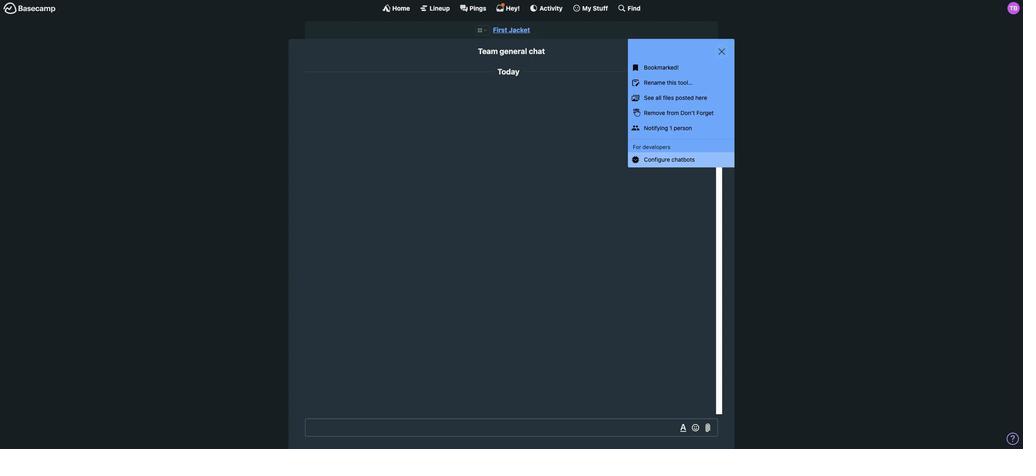 Task type: vqa. For each thing, say whether or not it's contained in the screenshot.
Making a Podcast
no



Task type: locate. For each thing, give the bounding box(es) containing it.
hello
[[660, 95, 674, 102]]

see all files posted here link
[[628, 91, 735, 106]]

find
[[628, 4, 641, 12]]

activity link
[[530, 4, 563, 12]]

rename this tool… link
[[628, 76, 735, 91]]

0 vertical spatial tyler black image
[[1008, 2, 1020, 14]]

today
[[498, 67, 520, 76]]

None text field
[[305, 419, 718, 438]]

hey! button
[[496, 3, 520, 12]]

1 vertical spatial tyler black image
[[695, 86, 712, 103]]

jacket
[[509, 26, 530, 34]]

chatbots
[[672, 156, 695, 163]]

1 horizontal spatial tyler black image
[[1008, 2, 1020, 14]]

tyler black image
[[1008, 2, 1020, 14], [695, 86, 712, 103]]

person
[[674, 124, 692, 131]]

switch accounts image
[[3, 2, 56, 15]]

rename
[[644, 79, 666, 86]]

this
[[667, 79, 677, 86]]

my stuff button
[[573, 4, 608, 12]]

tyler black image inside main element
[[1008, 2, 1020, 14]]

forget
[[697, 109, 714, 116]]

1
[[670, 124, 672, 131]]

team general chat
[[478, 47, 545, 56]]

remove
[[644, 109, 665, 116]]

0 horizontal spatial tyler black image
[[695, 86, 712, 103]]

posted
[[676, 94, 694, 101]]

here
[[696, 94, 707, 101]]

don't
[[681, 109, 695, 116]]

team
[[478, 47, 498, 56]]

10:09am
[[663, 87, 682, 93]]

my
[[582, 4, 592, 12]]

bookmarked!
[[644, 64, 679, 71]]

developers
[[643, 144, 671, 150]]

notifying       1 person
[[644, 124, 692, 131]]

for
[[633, 144, 641, 150]]

first jacket link
[[493, 26, 530, 34]]

see
[[644, 94, 654, 101]]

first jacket
[[493, 26, 530, 34]]

lineup
[[430, 4, 450, 12]]

from
[[667, 109, 679, 116]]

chat
[[529, 47, 545, 56]]

10:09am element
[[663, 87, 682, 93]]

configure
[[644, 156, 670, 163]]



Task type: describe. For each thing, give the bounding box(es) containing it.
home
[[392, 4, 410, 12]]

notifying       1 person link
[[628, 121, 735, 136]]

lineup link
[[420, 4, 450, 12]]

general
[[500, 47, 527, 56]]

remove from don't forget
[[644, 109, 714, 116]]

10:09am link
[[663, 87, 682, 93]]

rename this tool…
[[644, 79, 693, 86]]

bookmarked! link
[[628, 60, 735, 76]]

configure chatbots
[[644, 156, 695, 163]]

tool…
[[678, 79, 693, 86]]

notifying
[[644, 124, 668, 131]]

hello team!
[[660, 95, 690, 102]]

for developers
[[633, 144, 671, 150]]

team!
[[675, 95, 690, 102]]

my stuff
[[582, 4, 608, 12]]

home link
[[383, 4, 410, 12]]

configure chatbots link
[[628, 153, 735, 168]]

pings button
[[460, 4, 486, 12]]

files
[[663, 94, 674, 101]]

remove from don't forget link
[[628, 106, 735, 121]]

pings
[[470, 4, 486, 12]]

find button
[[618, 4, 641, 12]]

main element
[[0, 0, 1023, 16]]

all
[[656, 94, 662, 101]]

hey!
[[506, 4, 520, 12]]

activity
[[540, 4, 563, 12]]

see all files posted here
[[644, 94, 707, 101]]

stuff
[[593, 4, 608, 12]]

first
[[493, 26, 507, 34]]



